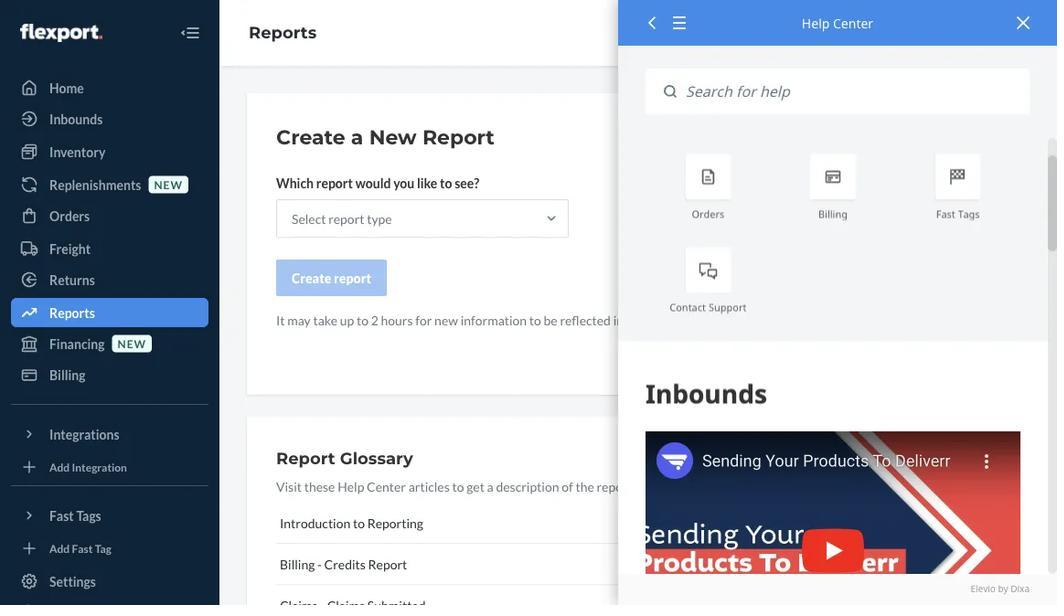 Task type: describe. For each thing, give the bounding box(es) containing it.
like
[[417, 175, 438, 191]]

(utc).
[[910, 313, 945, 328]]

tags inside fast tags dropdown button
[[76, 508, 101, 524]]

Search search field
[[677, 69, 1030, 115]]

contact support
[[670, 301, 747, 314]]

1 vertical spatial billing
[[49, 367, 86, 383]]

home
[[49, 80, 84, 96]]

add for add fast tag
[[49, 542, 70, 555]]

details.
[[702, 479, 742, 495]]

2
[[371, 313, 379, 328]]

get
[[467, 479, 485, 495]]

support
[[709, 301, 747, 314]]

tag
[[95, 542, 112, 555]]

create report
[[292, 270, 372, 286]]

glossary
[[340, 448, 414, 469]]

create a new report
[[276, 125, 495, 150]]

report for create a new report
[[423, 125, 495, 150]]

universal
[[824, 313, 877, 328]]

0 vertical spatial billing
[[819, 207, 848, 221]]

0 vertical spatial fast
[[937, 207, 956, 221]]

reporting
[[368, 516, 424, 531]]

integrations
[[49, 427, 120, 442]]

fast tags button
[[11, 502, 209, 531]]

to left '2'
[[357, 313, 369, 328]]

which
[[276, 175, 314, 191]]

are
[[790, 313, 808, 328]]

billing - credits report button
[[276, 545, 1001, 586]]

1 horizontal spatial center
[[834, 14, 874, 32]]

integrations button
[[11, 420, 209, 449]]

0 horizontal spatial help
[[338, 479, 365, 495]]

introduction to reporting button
[[276, 503, 1001, 545]]

returns
[[49, 272, 95, 288]]

to left get on the left bottom
[[453, 479, 464, 495]]

dixa
[[1011, 584, 1030, 596]]

reports.
[[627, 313, 671, 328]]

add fast tag link
[[11, 538, 209, 560]]

to right like
[[440, 175, 452, 191]]

0 vertical spatial reports
[[249, 23, 317, 43]]

introduction
[[280, 516, 351, 531]]

1 horizontal spatial tags
[[959, 207, 981, 221]]

billing - credits report
[[280, 557, 408, 572]]

type
[[367, 211, 392, 227]]

inbounds
[[49, 111, 103, 127]]

time
[[879, 313, 908, 328]]

add for add integration
[[49, 461, 70, 474]]

visit
[[276, 479, 302, 495]]

to left "be"
[[530, 313, 542, 328]]

articles
[[409, 479, 450, 495]]

elevio
[[971, 584, 996, 596]]

create for create a new report
[[276, 125, 346, 150]]

select report type
[[292, 211, 392, 227]]

report for create
[[334, 270, 372, 286]]

1 horizontal spatial fast tags
[[937, 207, 981, 221]]

new
[[369, 125, 417, 150]]

description
[[496, 479, 560, 495]]

to inside button
[[353, 516, 365, 531]]

-
[[318, 557, 322, 572]]

see?
[[455, 175, 480, 191]]

new for financing
[[118, 337, 146, 350]]

introduction to reporting
[[280, 516, 424, 531]]

create report button
[[276, 260, 387, 297]]

reflected
[[560, 313, 611, 328]]

fast tags inside fast tags dropdown button
[[49, 508, 101, 524]]

orders inside orders link
[[49, 208, 90, 224]]

you
[[394, 175, 415, 191]]



Task type: locate. For each thing, give the bounding box(es) containing it.
report up these at left bottom
[[276, 448, 336, 469]]

1 vertical spatial new
[[435, 313, 458, 328]]

add
[[49, 461, 70, 474], [49, 542, 70, 555]]

0 horizontal spatial fast tags
[[49, 508, 101, 524]]

1 horizontal spatial reports link
[[249, 23, 317, 43]]

billing link
[[11, 361, 209, 390]]

add fast tag
[[49, 542, 112, 555]]

settings
[[49, 574, 96, 590]]

1 horizontal spatial in
[[811, 313, 821, 328]]

create up may
[[292, 270, 332, 286]]

orders link
[[11, 201, 209, 231]]

new
[[154, 178, 183, 191], [435, 313, 458, 328], [118, 337, 146, 350]]

1 vertical spatial reports link
[[11, 298, 209, 328]]

0 horizontal spatial reports
[[49, 305, 95, 321]]

select
[[292, 211, 326, 227]]

contact
[[670, 301, 707, 314]]

inbounds link
[[11, 104, 209, 134]]

it
[[276, 313, 285, 328]]

of
[[562, 479, 574, 495]]

2 add from the top
[[49, 542, 70, 555]]

0 horizontal spatial center
[[367, 479, 406, 495]]

freight link
[[11, 234, 209, 264]]

home link
[[11, 73, 209, 102]]

elevio by dixa link
[[646, 584, 1030, 597]]

financing
[[49, 336, 105, 352]]

1 horizontal spatial billing
[[280, 557, 315, 572]]

tags
[[959, 207, 981, 221], [76, 508, 101, 524]]

billing
[[819, 207, 848, 221], [49, 367, 86, 383], [280, 557, 315, 572]]

visit these help center articles to get a description of the report and column details.
[[276, 479, 742, 495]]

add up settings
[[49, 542, 70, 555]]

in left reports.
[[614, 313, 624, 328]]

report up up
[[334, 270, 372, 286]]

column
[[659, 479, 700, 495]]

1 vertical spatial tags
[[76, 508, 101, 524]]

1 vertical spatial center
[[367, 479, 406, 495]]

0 vertical spatial reports link
[[249, 23, 317, 43]]

0 vertical spatial tags
[[959, 207, 981, 221]]

report left type
[[329, 211, 365, 227]]

add integration link
[[11, 457, 209, 479]]

inventory
[[49, 144, 106, 160]]

up
[[340, 313, 354, 328]]

2 vertical spatial report
[[368, 557, 408, 572]]

1 horizontal spatial report
[[368, 557, 408, 572]]

it may take up to 2 hours for new information to be reflected in reports. all report time fields are in universal time (utc).
[[276, 313, 945, 328]]

report for billing - credits report
[[368, 557, 408, 572]]

to
[[440, 175, 452, 191], [357, 313, 369, 328], [530, 313, 542, 328], [453, 479, 464, 495], [353, 516, 365, 531]]

1 in from the left
[[614, 313, 624, 328]]

2 in from the left
[[811, 313, 821, 328]]

report down reporting
[[368, 557, 408, 572]]

fast
[[937, 207, 956, 221], [49, 508, 74, 524], [72, 542, 93, 555]]

these
[[304, 479, 335, 495]]

orders
[[692, 207, 725, 221], [49, 208, 90, 224]]

0 vertical spatial center
[[834, 14, 874, 32]]

would
[[356, 175, 391, 191]]

report right all
[[691, 313, 727, 328]]

all
[[673, 313, 689, 328]]

a right get on the left bottom
[[487, 479, 494, 495]]

1 vertical spatial help
[[338, 479, 365, 495]]

0 vertical spatial create
[[276, 125, 346, 150]]

0 vertical spatial report
[[423, 125, 495, 150]]

and
[[636, 479, 656, 495]]

report inside button
[[334, 270, 372, 286]]

1 horizontal spatial help
[[802, 14, 830, 32]]

0 vertical spatial new
[[154, 178, 183, 191]]

add left integration
[[49, 461, 70, 474]]

create for create report
[[292, 270, 332, 286]]

0 vertical spatial help
[[802, 14, 830, 32]]

0 horizontal spatial reports link
[[11, 298, 209, 328]]

help up search "search box"
[[802, 14, 830, 32]]

by
[[999, 584, 1009, 596]]

0 horizontal spatial report
[[276, 448, 336, 469]]

1 horizontal spatial a
[[487, 479, 494, 495]]

0 horizontal spatial billing
[[49, 367, 86, 383]]

returns link
[[11, 265, 209, 295]]

settings link
[[11, 567, 209, 597]]

report up see?
[[423, 125, 495, 150]]

to left reporting
[[353, 516, 365, 531]]

help
[[802, 14, 830, 32], [338, 479, 365, 495]]

be
[[544, 313, 558, 328]]

0 horizontal spatial in
[[614, 313, 624, 328]]

2 horizontal spatial billing
[[819, 207, 848, 221]]

help down report glossary
[[338, 479, 365, 495]]

the
[[576, 479, 595, 495]]

a left new
[[351, 125, 364, 150]]

0 horizontal spatial new
[[118, 337, 146, 350]]

in
[[614, 313, 624, 328], [811, 313, 821, 328]]

create inside button
[[292, 270, 332, 286]]

2 vertical spatial billing
[[280, 557, 315, 572]]

2 vertical spatial fast
[[72, 542, 93, 555]]

1 vertical spatial reports
[[49, 305, 95, 321]]

time
[[730, 313, 755, 328]]

report up "select report type"
[[316, 175, 353, 191]]

take
[[313, 313, 338, 328]]

center
[[834, 14, 874, 32], [367, 479, 406, 495]]

reports link
[[249, 23, 317, 43], [11, 298, 209, 328]]

1 vertical spatial a
[[487, 479, 494, 495]]

flexport logo image
[[20, 24, 102, 42]]

report for select
[[329, 211, 365, 227]]

0 horizontal spatial orders
[[49, 208, 90, 224]]

help center
[[802, 14, 874, 32]]

create up the which
[[276, 125, 346, 150]]

0 horizontal spatial tags
[[76, 508, 101, 524]]

which report would you like to see?
[[276, 175, 480, 191]]

inventory link
[[11, 137, 209, 167]]

1 horizontal spatial reports
[[249, 23, 317, 43]]

report
[[316, 175, 353, 191], [329, 211, 365, 227], [334, 270, 372, 286], [691, 313, 727, 328], [597, 479, 633, 495]]

reports
[[249, 23, 317, 43], [49, 305, 95, 321]]

new up billing link
[[118, 337, 146, 350]]

close navigation image
[[179, 22, 201, 44]]

report inside button
[[368, 557, 408, 572]]

replenishments
[[49, 177, 141, 193]]

billing inside button
[[280, 557, 315, 572]]

0 vertical spatial fast tags
[[937, 207, 981, 221]]

for
[[416, 313, 432, 328]]

center down "glossary" on the bottom
[[367, 479, 406, 495]]

information
[[461, 313, 527, 328]]

2 vertical spatial new
[[118, 337, 146, 350]]

create
[[276, 125, 346, 150], [292, 270, 332, 286]]

fields
[[757, 313, 787, 328]]

2 horizontal spatial new
[[435, 313, 458, 328]]

freight
[[49, 241, 91, 257]]

2 horizontal spatial report
[[423, 125, 495, 150]]

1 horizontal spatial new
[[154, 178, 183, 191]]

new up orders link
[[154, 178, 183, 191]]

1 add from the top
[[49, 461, 70, 474]]

1 vertical spatial create
[[292, 270, 332, 286]]

a
[[351, 125, 364, 150], [487, 479, 494, 495]]

in right are
[[811, 313, 821, 328]]

report right the
[[597, 479, 633, 495]]

add integration
[[49, 461, 127, 474]]

1 horizontal spatial orders
[[692, 207, 725, 221]]

1 vertical spatial add
[[49, 542, 70, 555]]

1 vertical spatial fast tags
[[49, 508, 101, 524]]

0 horizontal spatial a
[[351, 125, 364, 150]]

0 vertical spatial a
[[351, 125, 364, 150]]

may
[[288, 313, 311, 328]]

0 vertical spatial add
[[49, 461, 70, 474]]

fast tags
[[937, 207, 981, 221], [49, 508, 101, 524]]

1 vertical spatial report
[[276, 448, 336, 469]]

credits
[[325, 557, 366, 572]]

report for which
[[316, 175, 353, 191]]

integration
[[72, 461, 127, 474]]

report glossary
[[276, 448, 414, 469]]

hours
[[381, 313, 413, 328]]

new for replenishments
[[154, 178, 183, 191]]

fast inside dropdown button
[[49, 508, 74, 524]]

elevio by dixa
[[971, 584, 1030, 596]]

new right for
[[435, 313, 458, 328]]

report
[[423, 125, 495, 150], [276, 448, 336, 469], [368, 557, 408, 572]]

1 vertical spatial fast
[[49, 508, 74, 524]]

center up search "search box"
[[834, 14, 874, 32]]



Task type: vqa. For each thing, say whether or not it's contained in the screenshot.
Email text box
no



